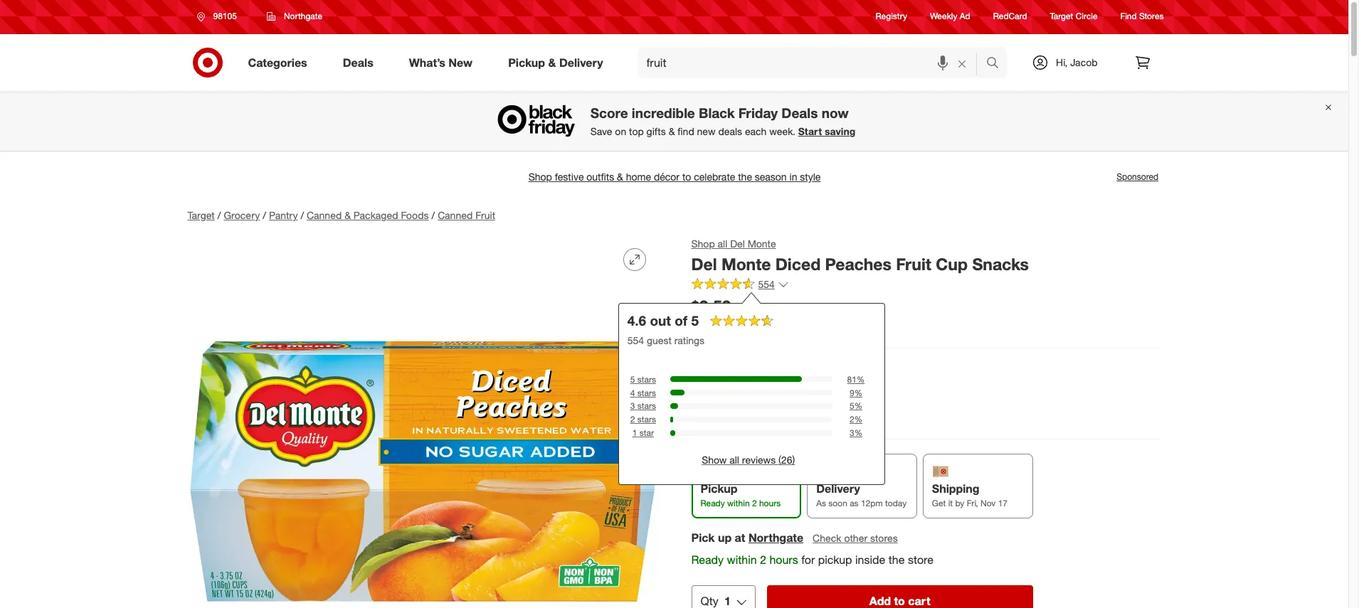 Task type: locate. For each thing, give the bounding box(es) containing it.
0 vertical spatial northgate
[[284, 11, 323, 21]]

show all reviews (26) button
[[702, 454, 795, 468]]

% up 5 %
[[855, 388, 863, 398]]

2 inside pickup ready within 2 hours
[[752, 498, 757, 509]]

% up "3 %"
[[855, 414, 863, 425]]

5 stars
[[630, 374, 656, 385]]

canned
[[307, 209, 342, 221], [438, 209, 473, 221]]

81 %
[[848, 374, 865, 385]]

3 / from the left
[[301, 209, 304, 221]]

0 horizontal spatial all
[[718, 238, 728, 250]]

4 down count
[[705, 397, 712, 411]]

hours down northgate button
[[770, 553, 798, 568]]

4 right count
[[728, 364, 735, 378]]

store
[[908, 553, 934, 568]]

2 horizontal spatial 5
[[850, 401, 855, 412]]

4 stars from the top
[[638, 414, 656, 425]]

0 vertical spatial pickup
[[508, 55, 545, 69]]

1 canned from the left
[[307, 209, 342, 221]]

new
[[449, 55, 473, 69]]

4 for 4 stars
[[630, 388, 635, 398]]

5 %
[[850, 401, 863, 412]]

0 vertical spatial ready
[[701, 498, 725, 509]]

score incredible black friday deals now save on top gifts & find new deals each week. start saving
[[591, 105, 856, 137]]

hours up northgate button
[[759, 498, 781, 509]]

0 vertical spatial del
[[730, 238, 745, 250]]

within up pick up at northgate
[[728, 498, 750, 509]]

stars
[[638, 374, 656, 385], [638, 388, 656, 398], [638, 401, 656, 412], [638, 414, 656, 425]]

jacob
[[1071, 56, 1098, 68]]

canned right pantry
[[307, 209, 342, 221]]

554 inside 554 link
[[758, 278, 775, 290]]

% down '9 %'
[[855, 401, 863, 412]]

within down pick up at northgate
[[727, 553, 757, 568]]

& inside pickup & delivery link
[[548, 55, 556, 69]]

0 horizontal spatial 5
[[630, 374, 635, 385]]

deals left the what's
[[343, 55, 374, 69]]

5 right of
[[692, 312, 699, 329]]

1 vertical spatial del
[[692, 254, 717, 274]]

stores
[[1140, 11, 1164, 22]]

stars up 4 stars
[[638, 374, 656, 385]]

group
[[690, 363, 1161, 425]]

fruit left cup
[[896, 254, 932, 274]]

1 horizontal spatial at
[[735, 531, 746, 546]]

3 stars
[[630, 401, 656, 412]]

ready within 2 hours for pickup inside the store
[[692, 553, 934, 568]]

2
[[630, 414, 635, 425], [850, 414, 855, 425], [752, 498, 757, 509], [760, 553, 767, 568]]

del down shop
[[692, 254, 717, 274]]

all for show all reviews (26)
[[730, 454, 740, 466]]

0 horizontal spatial target
[[188, 209, 215, 221]]

pickup down show
[[701, 482, 738, 496]]

all for shop all del monte del monte diced peaches fruit cup snacks
[[718, 238, 728, 250]]

ready up pick
[[701, 498, 725, 509]]

554 for 554
[[758, 278, 775, 290]]

5 down 9
[[850, 401, 855, 412]]

1 vertical spatial target
[[188, 209, 215, 221]]

3 for 3 stars
[[630, 401, 635, 412]]

top
[[629, 125, 644, 137]]

by
[[956, 498, 965, 509]]

1 horizontal spatial &
[[548, 55, 556, 69]]

2 horizontal spatial &
[[669, 125, 675, 137]]

target left grocery 'link'
[[188, 209, 215, 221]]

pickup inside pickup ready within 2 hours
[[701, 482, 738, 496]]

1 horizontal spatial 554
[[758, 278, 775, 290]]

$3.59 ( $0.24 /ounce )
[[692, 296, 795, 316]]

score
[[591, 105, 628, 121]]

find stores
[[1121, 11, 1164, 22]]

0 vertical spatial 3
[[630, 401, 635, 412]]

0 horizontal spatial deals
[[343, 55, 374, 69]]

fruit
[[476, 209, 495, 221], [896, 254, 932, 274]]

target for target circle
[[1050, 11, 1074, 22]]

northgate button
[[749, 531, 804, 547]]

4 stars
[[630, 388, 656, 398]]

3 down 2 %
[[850, 428, 855, 439]]

4 up 3 stars
[[630, 388, 635, 398]]

on
[[615, 125, 627, 137]]

554 up /ounce
[[758, 278, 775, 290]]

554
[[758, 278, 775, 290], [628, 334, 644, 346]]

at right the up
[[735, 531, 746, 546]]

554 down 4.6
[[628, 334, 644, 346]]

/ left pantry
[[263, 209, 266, 221]]

1 vertical spatial 3
[[850, 428, 855, 439]]

target for target / grocery / pantry / canned & packaged foods / canned fruit
[[188, 209, 215, 221]]

target left circle
[[1050, 11, 1074, 22]]

3 down 4 stars
[[630, 401, 635, 412]]

fruit right foods
[[476, 209, 495, 221]]

advertisement region
[[176, 160, 1173, 194]]

stars down 4 stars
[[638, 401, 656, 412]]

5 for 5 %
[[850, 401, 855, 412]]

count
[[692, 364, 723, 378]]

)
[[792, 302, 795, 314]]

554 guest ratings
[[628, 334, 705, 346]]

& inside the score incredible black friday deals now save on top gifts & find new deals each week. start saving
[[669, 125, 675, 137]]

friday
[[739, 105, 778, 121]]

monte up 554 link
[[722, 254, 771, 274]]

northgate inside dropdown button
[[284, 11, 323, 21]]

5
[[692, 312, 699, 329], [630, 374, 635, 385], [850, 401, 855, 412]]

delivery up the score
[[559, 55, 603, 69]]

1 vertical spatial all
[[730, 454, 740, 466]]

2 vertical spatial northgate
[[749, 531, 804, 546]]

del right shop
[[730, 238, 745, 250]]

1 vertical spatial northgate
[[703, 320, 748, 332]]

98105 button
[[188, 4, 252, 29]]

2 horizontal spatial northgate
[[749, 531, 804, 546]]

fruit inside shop all del monte del monte diced peaches fruit cup snacks
[[896, 254, 932, 274]]

1 vertical spatial within
[[727, 553, 757, 568]]

foods
[[401, 209, 429, 221]]

0 vertical spatial within
[[728, 498, 750, 509]]

0 vertical spatial 5
[[692, 312, 699, 329]]

0 vertical spatial target
[[1050, 11, 1074, 22]]

northgate up for
[[749, 531, 804, 546]]

show all reviews (26)
[[702, 454, 795, 466]]

2 up pick up at northgate
[[752, 498, 757, 509]]

1 vertical spatial fruit
[[896, 254, 932, 274]]

at right of
[[692, 320, 700, 332]]

1 horizontal spatial 3
[[850, 428, 855, 439]]

1 vertical spatial hours
[[770, 553, 798, 568]]

1 vertical spatial 554
[[628, 334, 644, 346]]

3 stars from the top
[[638, 401, 656, 412]]

0 horizontal spatial 4
[[630, 388, 635, 398]]

pickup
[[818, 553, 853, 568]]

1 vertical spatial deals
[[782, 105, 818, 121]]

all
[[718, 238, 728, 250], [730, 454, 740, 466]]

what's new link
[[397, 47, 491, 78]]

all inside button
[[730, 454, 740, 466]]

1 horizontal spatial target
[[1050, 11, 1074, 22]]

1 horizontal spatial fruit
[[896, 254, 932, 274]]

0 horizontal spatial fruit
[[476, 209, 495, 221]]

what's
[[409, 55, 446, 69]]

0 horizontal spatial 3
[[630, 401, 635, 412]]

/ right target link
[[218, 209, 221, 221]]

northgate up "categories" link
[[284, 11, 323, 21]]

delivery
[[559, 55, 603, 69], [817, 482, 860, 496]]

check
[[813, 533, 842, 545]]

(26)
[[779, 454, 795, 466]]

0 horizontal spatial delivery
[[559, 55, 603, 69]]

% up '9 %'
[[857, 374, 865, 385]]

0 horizontal spatial pickup
[[508, 55, 545, 69]]

2 vertical spatial &
[[345, 209, 351, 221]]

pickup & delivery link
[[496, 47, 621, 78]]

each
[[745, 125, 767, 137]]

0 horizontal spatial canned
[[307, 209, 342, 221]]

1 vertical spatial monte
[[722, 254, 771, 274]]

1 vertical spatial at
[[735, 531, 746, 546]]

4 / from the left
[[432, 209, 435, 221]]

%
[[857, 374, 865, 385], [855, 388, 863, 398], [855, 401, 863, 412], [855, 414, 863, 425], [855, 428, 863, 439]]

fri,
[[967, 498, 979, 509]]

1 horizontal spatial pickup
[[701, 482, 738, 496]]

deals up start
[[782, 105, 818, 121]]

del
[[730, 238, 745, 250], [692, 254, 717, 274]]

1 vertical spatial delivery
[[817, 482, 860, 496]]

ad
[[960, 11, 971, 22]]

weekly ad
[[930, 11, 971, 22]]

reviews
[[742, 454, 776, 466]]

1 horizontal spatial northgate
[[703, 320, 748, 332]]

/ right the pantry link
[[301, 209, 304, 221]]

0 vertical spatial &
[[548, 55, 556, 69]]

4.6
[[628, 312, 646, 329]]

it
[[949, 498, 953, 509]]

1 stars from the top
[[638, 374, 656, 385]]

0 vertical spatial hours
[[759, 498, 781, 509]]

1 horizontal spatial canned
[[438, 209, 473, 221]]

3
[[630, 401, 635, 412], [850, 428, 855, 439]]

1 horizontal spatial all
[[730, 454, 740, 466]]

today
[[886, 498, 907, 509]]

% for 2
[[855, 414, 863, 425]]

stars for 3 stars
[[638, 401, 656, 412]]

1 horizontal spatial del
[[730, 238, 745, 250]]

% for 81
[[857, 374, 865, 385]]

delivery up soon
[[817, 482, 860, 496]]

del monte diced peaches fruit cup snacks, 1 of 5 image
[[188, 237, 657, 609]]

all right shop
[[718, 238, 728, 250]]

(
[[734, 302, 737, 314]]

all right show
[[730, 454, 740, 466]]

2 stars from the top
[[638, 388, 656, 398]]

monte
[[748, 238, 776, 250], [722, 254, 771, 274]]

1 horizontal spatial 5
[[692, 312, 699, 329]]

0 vertical spatial delivery
[[559, 55, 603, 69]]

all inside shop all del monte del monte diced peaches fruit cup snacks
[[718, 238, 728, 250]]

what's new
[[409, 55, 473, 69]]

0 horizontal spatial northgate
[[284, 11, 323, 21]]

% down 2 %
[[855, 428, 863, 439]]

4
[[728, 364, 735, 378], [630, 388, 635, 398], [705, 397, 712, 411]]

0 horizontal spatial at
[[692, 320, 700, 332]]

canned fruit link
[[438, 209, 495, 221]]

1 star
[[633, 428, 654, 439]]

5 up 4 stars
[[630, 374, 635, 385]]

stars up star
[[638, 414, 656, 425]]

now
[[822, 105, 849, 121]]

1 horizontal spatial deals
[[782, 105, 818, 121]]

pickup right new
[[508, 55, 545, 69]]

0 vertical spatial 554
[[758, 278, 775, 290]]

redcard link
[[994, 10, 1028, 22]]

/ounce
[[761, 302, 792, 314]]

ready down pick
[[692, 553, 724, 568]]

1 vertical spatial &
[[669, 125, 675, 137]]

delivery as soon as 12pm today
[[817, 482, 907, 509]]

1 vertical spatial pickup
[[701, 482, 738, 496]]

out
[[650, 312, 671, 329]]

monte up "diced"
[[748, 238, 776, 250]]

canned right foods
[[438, 209, 473, 221]]

stars up 3 stars
[[638, 388, 656, 398]]

1 horizontal spatial delivery
[[817, 482, 860, 496]]

hours
[[759, 498, 781, 509], [770, 553, 798, 568]]

2 vertical spatial 5
[[850, 401, 855, 412]]

pickup
[[508, 55, 545, 69], [701, 482, 738, 496]]

1 vertical spatial 5
[[630, 374, 635, 385]]

northgate down (
[[703, 320, 748, 332]]

1 horizontal spatial 4
[[705, 397, 712, 411]]

guest
[[647, 334, 672, 346]]

0 horizontal spatial del
[[692, 254, 717, 274]]

0 horizontal spatial 554
[[628, 334, 644, 346]]

0 horizontal spatial &
[[345, 209, 351, 221]]

1 / from the left
[[218, 209, 221, 221]]

weekly
[[930, 11, 958, 22]]

0 vertical spatial fruit
[[476, 209, 495, 221]]

/ right foods
[[432, 209, 435, 221]]

0 vertical spatial all
[[718, 238, 728, 250]]



Task type: describe. For each thing, give the bounding box(es) containing it.
2 %
[[850, 414, 863, 425]]

count 4
[[692, 364, 735, 378]]

554 for 554 guest ratings
[[628, 334, 644, 346]]

delivery inside the delivery as soon as 12pm today
[[817, 482, 860, 496]]

find
[[1121, 11, 1137, 22]]

check other stores button
[[812, 531, 899, 547]]

5 for 5 stars
[[630, 374, 635, 385]]

target circle
[[1050, 11, 1098, 22]]

stores
[[871, 533, 898, 545]]

deals
[[719, 125, 742, 137]]

find stores link
[[1121, 10, 1164, 22]]

soon
[[829, 498, 848, 509]]

9
[[850, 388, 855, 398]]

nov
[[981, 498, 996, 509]]

pick up at northgate
[[692, 531, 804, 546]]

canned & packaged foods link
[[307, 209, 429, 221]]

hi, jacob
[[1056, 56, 1098, 68]]

2 / from the left
[[263, 209, 266, 221]]

3 %
[[850, 428, 863, 439]]

4 for 4
[[705, 397, 712, 411]]

shipping
[[932, 482, 980, 496]]

up
[[718, 531, 732, 546]]

black
[[699, 105, 735, 121]]

target link
[[188, 209, 215, 221]]

pickup & delivery
[[508, 55, 603, 69]]

pickup for ready
[[701, 482, 738, 496]]

week.
[[770, 125, 796, 137]]

shipping get it by fri, nov 17
[[932, 482, 1008, 509]]

0 vertical spatial deals
[[343, 55, 374, 69]]

at northgate
[[692, 320, 748, 332]]

northgate button
[[258, 4, 332, 29]]

redcard
[[994, 11, 1028, 22]]

pantry link
[[269, 209, 298, 221]]

pick
[[692, 531, 715, 546]]

81
[[848, 374, 857, 385]]

packaged
[[354, 209, 398, 221]]

snacks
[[973, 254, 1029, 274]]

1 vertical spatial ready
[[692, 553, 724, 568]]

stars for 2 stars
[[638, 414, 656, 425]]

2 up 1
[[630, 414, 635, 425]]

What can we help you find? suggestions appear below search field
[[638, 47, 990, 78]]

shop
[[692, 238, 715, 250]]

categories
[[248, 55, 307, 69]]

for
[[802, 553, 815, 568]]

within inside pickup ready within 2 hours
[[728, 498, 750, 509]]

diced
[[776, 254, 821, 274]]

hi,
[[1056, 56, 1068, 68]]

new
[[697, 125, 716, 137]]

stars for 5 stars
[[638, 374, 656, 385]]

3 for 3 %
[[850, 428, 855, 439]]

check other stores
[[813, 533, 898, 545]]

categories link
[[236, 47, 325, 78]]

$0.24
[[737, 302, 761, 314]]

pantry
[[269, 209, 298, 221]]

target circle link
[[1050, 10, 1098, 22]]

0 vertical spatial monte
[[748, 238, 776, 250]]

0 vertical spatial at
[[692, 320, 700, 332]]

group containing count
[[690, 363, 1161, 425]]

registry link
[[876, 10, 908, 22]]

1
[[633, 428, 637, 439]]

peaches
[[825, 254, 892, 274]]

stars for 4 stars
[[638, 388, 656, 398]]

deals link
[[331, 47, 391, 78]]

2 canned from the left
[[438, 209, 473, 221]]

deals inside the score incredible black friday deals now save on top gifts & find new deals each week. start saving
[[782, 105, 818, 121]]

grocery link
[[224, 209, 260, 221]]

17
[[998, 498, 1008, 509]]

2 up "3 %"
[[850, 414, 855, 425]]

9 %
[[850, 388, 863, 398]]

of
[[675, 312, 688, 329]]

pickup ready within 2 hours
[[701, 482, 781, 509]]

4.6 out of 5
[[628, 312, 699, 329]]

inside
[[856, 553, 886, 568]]

$3.59
[[692, 296, 731, 316]]

show
[[702, 454, 727, 466]]

find
[[678, 125, 695, 137]]

% for 9
[[855, 388, 863, 398]]

4 link
[[693, 388, 724, 419]]

the
[[889, 553, 905, 568]]

shop all del monte del monte diced peaches fruit cup snacks
[[692, 238, 1029, 274]]

registry
[[876, 11, 908, 22]]

ratings
[[675, 334, 705, 346]]

search button
[[980, 47, 1014, 81]]

% for 5
[[855, 401, 863, 412]]

2 horizontal spatial 4
[[728, 364, 735, 378]]

as
[[850, 498, 859, 509]]

save
[[591, 125, 613, 137]]

grocery
[[224, 209, 260, 221]]

star
[[640, 428, 654, 439]]

other
[[845, 533, 868, 545]]

hours inside pickup ready within 2 hours
[[759, 498, 781, 509]]

saving
[[825, 125, 856, 137]]

2 down northgate button
[[760, 553, 767, 568]]

ready inside pickup ready within 2 hours
[[701, 498, 725, 509]]

% for 3
[[855, 428, 863, 439]]

pickup for &
[[508, 55, 545, 69]]

start
[[799, 125, 822, 137]]



Task type: vqa. For each thing, say whether or not it's contained in the screenshot.
top no
no



